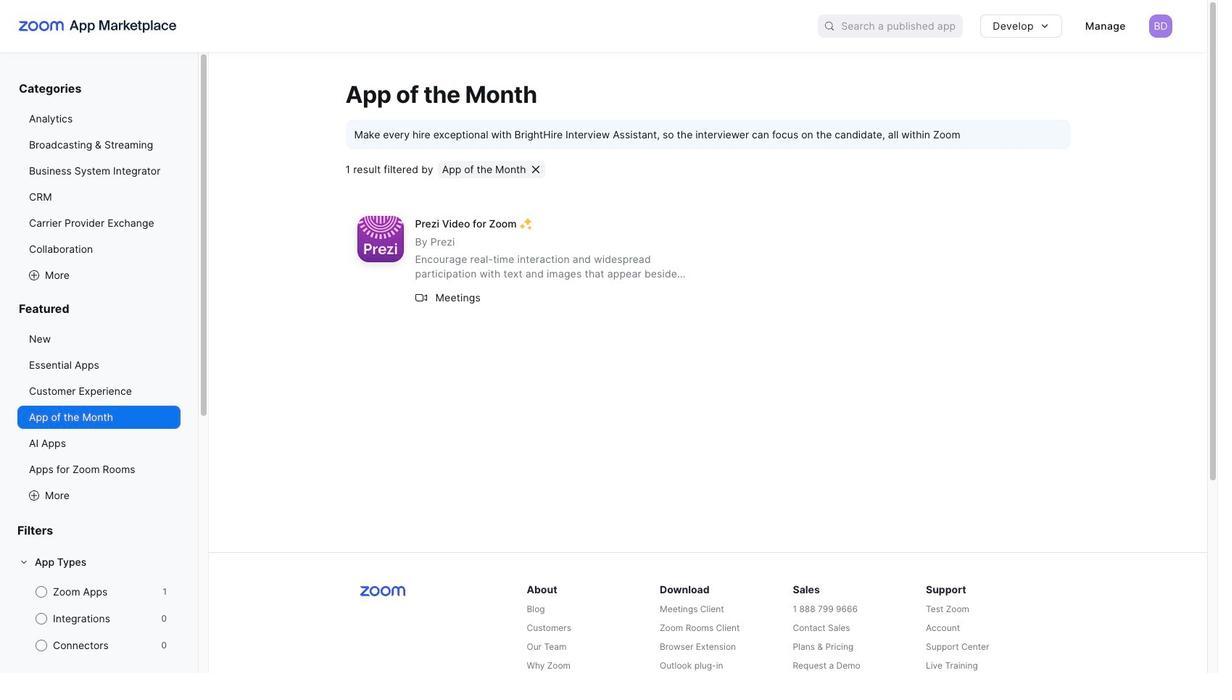 Task type: describe. For each thing, give the bounding box(es) containing it.
current user is barb dwyer element
[[1149, 15, 1172, 38]]

search a published app element
[[818, 15, 963, 38]]



Task type: locate. For each thing, give the bounding box(es) containing it.
banner
[[0, 0, 1207, 52]]

Search text field
[[841, 16, 963, 37]]



Task type: vqa. For each thing, say whether or not it's contained in the screenshot.
Search text field
yes



